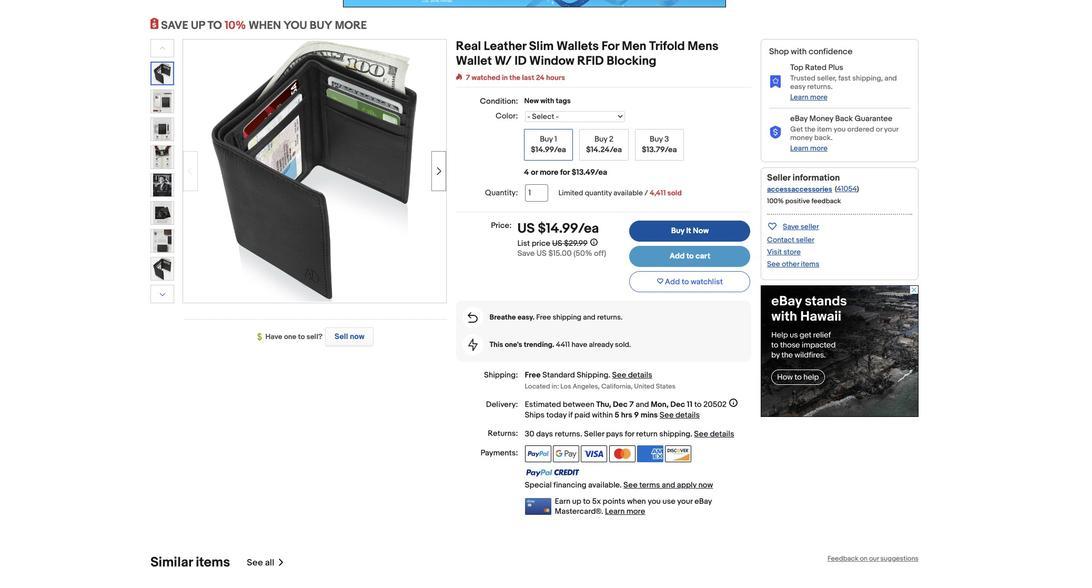 Task type: vqa. For each thing, say whether or not it's contained in the screenshot.
THE ANGELES,
yes



Task type: describe. For each thing, give the bounding box(es) containing it.
to
[[208, 19, 222, 33]]

real leather slim wallets for men trifold mens wallet w/ id window rfid blocking
[[456, 39, 719, 68]]

5
[[615, 410, 620, 420]]

0 horizontal spatial .
[[581, 429, 583, 439]]

angeles,
[[573, 382, 600, 390]]

quantity
[[585, 188, 612, 197]]

7 watched in the last 24 hours
[[466, 73, 565, 82]]

accessaccessories link
[[768, 185, 833, 194]]

visa image
[[581, 445, 608, 462]]

the inside us $14.99/ea main content
[[510, 73, 521, 82]]

learn more link for rated
[[791, 93, 828, 102]]

buy 1 $14.99/ea
[[531, 134, 566, 155]]

to right one
[[298, 332, 305, 341]]

earn
[[555, 497, 571, 507]]

seller for save
[[801, 222, 820, 231]]

sell now
[[335, 332, 365, 342]]

to right 11
[[695, 399, 702, 409]]

buy for buy 3
[[650, 134, 663, 144]]

sell
[[335, 332, 348, 342]]

100%
[[768, 197, 784, 205]]

2 vertical spatial learn more link
[[605, 507, 646, 517]]

2 dec from the left
[[671, 399, 686, 409]]

paypal image
[[525, 445, 552, 462]]

see up when
[[624, 480, 638, 490]]

already
[[589, 340, 614, 349]]

more
[[335, 19, 367, 33]]

new
[[525, 96, 539, 105]]

1 horizontal spatial us
[[537, 248, 547, 258]]

feedback
[[812, 197, 842, 205]]

0 vertical spatial details
[[628, 370, 653, 380]]

see other items link
[[768, 260, 820, 268]]

0 vertical spatial free
[[537, 313, 551, 322]]

top rated plus trusted seller, fast shipping, and easy returns. learn more
[[791, 63, 898, 102]]

1 horizontal spatial .
[[609, 370, 611, 380]]

with details__icon image for ebay money back guarantee
[[770, 126, 782, 139]]

easy.
[[518, 313, 535, 322]]

$13.49/ea
[[572, 167, 608, 177]]

to inside button
[[682, 277, 690, 287]]

save for save us $15.00 (50% off)
[[518, 248, 535, 258]]

use
[[663, 497, 676, 507]]

your inside ebay money back guarantee get the item you ordered or your money back. learn more
[[885, 125, 899, 134]]

1 horizontal spatial shipping
[[660, 429, 691, 439]]

google pay image
[[553, 445, 580, 462]]

california,
[[602, 382, 633, 390]]

picture 4 of 17 image
[[151, 146, 174, 168]]

special financing available. see terms and apply now
[[525, 480, 714, 490]]

returns. inside us $14.99/ea main content
[[598, 313, 623, 322]]

back.
[[815, 133, 833, 142]]

condition:
[[480, 96, 518, 106]]

with for shop
[[791, 47, 807, 57]]

real leather slim wallets for men trifold mens wallet w/ id window rfid blocking - picture 1 of 17 image
[[210, 38, 420, 301]]

discover image
[[666, 445, 692, 462]]

seller,
[[818, 74, 837, 83]]

11
[[687, 399, 693, 409]]

buy 3 $13.79/ea
[[642, 134, 677, 155]]

see down 20502
[[695, 429, 709, 439]]

save seller button
[[768, 220, 820, 232]]

breathe easy. free shipping and returns.
[[490, 313, 623, 322]]

picture 7 of 17 image
[[151, 230, 174, 252]]

4 or more for $13.49/ea
[[524, 167, 608, 177]]

for
[[602, 39, 620, 54]]

dollar sign image
[[257, 333, 266, 341]]

suggestions
[[881, 554, 919, 563]]

window
[[530, 54, 575, 68]]

it
[[687, 226, 692, 236]]

0 vertical spatial 7
[[466, 73, 470, 82]]

days
[[536, 429, 553, 439]]

save us $15.00 (50% off)
[[518, 248, 607, 258]]

see details link for standard shipping
[[613, 370, 653, 380]]

blocking
[[607, 54, 657, 68]]

add for add to watchlist
[[665, 277, 680, 287]]

information
[[793, 173, 841, 183]]

save
[[161, 19, 188, 33]]

see inside contact seller visit store see other items
[[768, 260, 781, 268]]

last
[[522, 73, 535, 82]]

5x
[[593, 497, 601, 507]]

guarantee
[[855, 114, 893, 124]]

paypal credit image
[[525, 469, 580, 477]]

41054 link
[[838, 184, 858, 193]]

2 horizontal spatial details
[[710, 429, 735, 439]]

payments:
[[481, 448, 518, 458]]

feedback on our suggestions
[[828, 554, 919, 563]]

shop with confidence
[[770, 47, 853, 57]]

in:
[[552, 382, 559, 390]]

and up use
[[662, 480, 676, 490]]

off)
[[594, 248, 607, 258]]

10%
[[225, 19, 246, 33]]

1 horizontal spatial details
[[676, 410, 700, 420]]

on
[[861, 554, 868, 563]]

positive
[[786, 197, 811, 205]]

0 horizontal spatial us
[[518, 221, 535, 237]]

new with tags
[[525, 96, 571, 105]]

1 vertical spatial free
[[525, 370, 541, 380]]

available
[[614, 188, 643, 197]]

see terms and apply now link
[[624, 480, 714, 490]]

ebay mastercard image
[[525, 498, 552, 515]]

apply
[[677, 480, 697, 490]]

paid
[[575, 410, 591, 420]]

trusted
[[791, 74, 816, 83]]

special
[[525, 480, 552, 490]]

sell?
[[307, 332, 323, 341]]

mens
[[688, 39, 719, 54]]

3
[[665, 134, 669, 144]]

estimated
[[525, 399, 562, 409]]

picture 3 of 17 image
[[151, 118, 174, 141]]

contact seller link
[[768, 235, 815, 244]]

to inside earn up to 5x points when you use your ebay mastercard®.
[[584, 497, 591, 507]]

price:
[[491, 221, 512, 231]]

to left cart
[[687, 251, 694, 261]]

0 horizontal spatial advertisement region
[[343, 0, 727, 7]]

save seller
[[783, 222, 820, 231]]

2 horizontal spatial .
[[691, 429, 693, 439]]

up
[[573, 497, 582, 507]]

buy left it
[[672, 226, 685, 236]]

more right points
[[627, 507, 646, 517]]

and inside top rated plus trusted seller, fast shipping, and easy returns. learn more
[[885, 74, 898, 83]]

watched
[[472, 73, 501, 82]]

contact seller visit store see other items
[[768, 235, 820, 268]]

2
[[610, 134, 614, 144]]

between
[[563, 399, 595, 409]]

today
[[547, 410, 567, 420]]

1 vertical spatial see details link
[[660, 410, 700, 420]]

slim
[[529, 39, 554, 54]]

picture 8 of 17 image
[[151, 257, 174, 280]]

this one's trending. 4411 have already sold.
[[490, 340, 631, 349]]

thu,
[[597, 399, 612, 409]]



Task type: locate. For each thing, give the bounding box(es) containing it.
back
[[836, 114, 854, 124]]

learn inside top rated plus trusted seller, fast shipping, and easy returns. learn more
[[791, 93, 809, 102]]

us up list
[[518, 221, 535, 237]]

learn inside ebay money back guarantee get the item you ordered or your money back. learn more
[[791, 144, 809, 153]]

0 vertical spatial add
[[670, 251, 685, 261]]

buy for buy 1
[[540, 134, 553, 144]]

2 vertical spatial see details link
[[695, 429, 735, 439]]

)
[[858, 184, 860, 193]]

with inside us $14.99/ea main content
[[541, 96, 555, 105]]

us down us $14.99/ea
[[553, 238, 563, 248]]

more down the "back."
[[811, 144, 828, 153]]

if
[[569, 410, 573, 420]]

more right 4
[[540, 167, 559, 177]]

with details__icon image left this
[[468, 339, 478, 351]]

learn inside us $14.99/ea main content
[[605, 507, 625, 517]]

learn more link for money
[[791, 144, 828, 153]]

1 horizontal spatial save
[[783, 222, 800, 231]]

$15.00
[[549, 248, 572, 258]]

see details link for seller pays for return shipping
[[695, 429, 735, 439]]

buy it now link
[[630, 221, 751, 242]]

1 vertical spatial details
[[676, 410, 700, 420]]

$14.24/ea
[[586, 145, 622, 155]]

1 horizontal spatial ebay
[[791, 114, 808, 124]]

picture 6 of 17 image
[[151, 202, 174, 224]]

0 horizontal spatial save
[[518, 248, 535, 258]]

you
[[834, 125, 846, 134], [648, 497, 661, 507]]

with for new
[[541, 96, 555, 105]]

for right pays
[[625, 429, 635, 439]]

1 vertical spatial returns.
[[598, 313, 623, 322]]

the inside ebay money back guarantee get the item you ordered or your money back. learn more
[[805, 125, 816, 134]]

get
[[791, 125, 804, 134]]

1 vertical spatial for
[[625, 429, 635, 439]]

buy inside "buy 3 $13.79/ea"
[[650, 134, 663, 144]]

with details__icon image for breathe easy.
[[468, 312, 478, 323]]

the right get
[[805, 125, 816, 134]]

save up contact seller link
[[783, 222, 800, 231]]

you inside ebay money back guarantee get the item you ordered or your money back. learn more
[[834, 125, 846, 134]]

master card image
[[610, 445, 636, 462]]

and up have
[[584, 313, 596, 322]]

0 vertical spatial the
[[510, 73, 521, 82]]

free
[[537, 313, 551, 322], [525, 370, 541, 380]]

0 horizontal spatial details
[[628, 370, 653, 380]]

1 vertical spatial advertisement region
[[761, 285, 919, 417]]

dec up 5
[[613, 399, 628, 409]]

$14.99/ea up $29.99
[[538, 221, 599, 237]]

financing
[[554, 480, 587, 490]]

0 vertical spatial $14.99/ea
[[531, 145, 566, 155]]

you left use
[[648, 497, 661, 507]]

see details link up united at the right
[[613, 370, 653, 380]]

picture 2 of 17 image
[[151, 90, 174, 113]]

0 horizontal spatial with
[[541, 96, 555, 105]]

seller up 100%
[[768, 173, 791, 183]]

american express image
[[638, 445, 664, 462]]

1 horizontal spatial the
[[805, 125, 816, 134]]

30
[[525, 429, 535, 439]]

Quantity: text field
[[525, 184, 548, 202]]

item
[[818, 125, 833, 134]]

hrs
[[622, 410, 633, 420]]

buy 2 $14.24/ea
[[586, 134, 622, 155]]

when
[[249, 19, 281, 33]]

1 horizontal spatial your
[[885, 125, 899, 134]]

buy left 3
[[650, 134, 663, 144]]

shipping up discover image
[[660, 429, 691, 439]]

store
[[784, 247, 801, 256]]

free right easy.
[[537, 313, 551, 322]]

with details__icon image for top rated plus
[[770, 75, 782, 88]]

1 vertical spatial learn
[[791, 144, 809, 153]]

mon,
[[651, 399, 669, 409]]

and right shipping,
[[885, 74, 898, 83]]

one
[[284, 332, 297, 341]]

with details__icon image left easy
[[770, 75, 782, 88]]

seller
[[801, 222, 820, 231], [797, 235, 815, 244]]

seller inside seller information accessaccessories ( 41054 ) 100% positive feedback
[[768, 173, 791, 183]]

add to watchlist button
[[630, 271, 751, 292]]

seller
[[768, 173, 791, 183], [584, 429, 605, 439]]

0 vertical spatial your
[[885, 125, 899, 134]]

see details link down 11
[[660, 410, 700, 420]]

0 vertical spatial seller
[[801, 222, 820, 231]]

20502
[[704, 399, 727, 409]]

seller inside button
[[801, 222, 820, 231]]

24
[[536, 73, 545, 82]]

see details link down 20502
[[695, 429, 735, 439]]

0 vertical spatial with
[[791, 47, 807, 57]]

with details__icon image left breathe
[[468, 312, 478, 323]]

1 vertical spatial your
[[678, 497, 693, 507]]

details down 11
[[676, 410, 700, 420]]

1 vertical spatial learn more link
[[791, 144, 828, 153]]

1 vertical spatial $14.99/ea
[[538, 221, 599, 237]]

with up top
[[791, 47, 807, 57]]

$14.99/ea down 1
[[531, 145, 566, 155]]

have
[[266, 332, 283, 341]]

details up united at the right
[[628, 370, 653, 380]]

learn more link down 'special financing available. see terms and apply now'
[[605, 507, 646, 517]]

1 vertical spatial add
[[665, 277, 680, 287]]

0 vertical spatial now
[[350, 332, 365, 342]]

rfid
[[578, 54, 604, 68]]

learn down money
[[791, 144, 809, 153]]

1 vertical spatial with
[[541, 96, 555, 105]]

save inside us $14.99/ea main content
[[518, 248, 535, 258]]

save up to 10% when you buy more
[[161, 19, 367, 33]]

buy inside buy 1 $14.99/ea
[[540, 134, 553, 144]]

1 horizontal spatial dec
[[671, 399, 686, 409]]

0 horizontal spatial returns.
[[598, 313, 623, 322]]

0 vertical spatial learn
[[791, 93, 809, 102]]

1 vertical spatial now
[[699, 480, 714, 490]]

seller up contact seller link
[[801, 222, 820, 231]]

buy left 1
[[540, 134, 553, 144]]

1 horizontal spatial advertisement region
[[761, 285, 919, 417]]

1 horizontal spatial with
[[791, 47, 807, 57]]

for
[[561, 167, 570, 177], [625, 429, 635, 439]]

now inside us $14.99/ea main content
[[699, 480, 714, 490]]

quantity:
[[485, 188, 518, 198]]

4
[[524, 167, 529, 177]]

1 dec from the left
[[613, 399, 628, 409]]

your inside earn up to 5x points when you use your ebay mastercard®.
[[678, 497, 693, 507]]

1 vertical spatial you
[[648, 497, 661, 507]]

feedback
[[828, 554, 859, 563]]

0 vertical spatial shipping
[[553, 313, 582, 322]]

more down seller,
[[811, 93, 828, 102]]

0 horizontal spatial shipping
[[553, 313, 582, 322]]

0 horizontal spatial the
[[510, 73, 521, 82]]

0 horizontal spatial for
[[561, 167, 570, 177]]

us $14.99/ea main content
[[456, 39, 752, 517]]

our
[[870, 554, 880, 563]]

picture 1 of 17 image
[[152, 63, 173, 84]]

more inside top rated plus trusted seller, fast shipping, and easy returns. learn more
[[811, 93, 828, 102]]

1 horizontal spatial returns.
[[808, 82, 833, 91]]

2 vertical spatial details
[[710, 429, 735, 439]]

ebay down 'apply'
[[695, 497, 712, 507]]

when
[[628, 497, 646, 507]]

watchlist
[[691, 277, 723, 287]]

add inside button
[[665, 277, 680, 287]]

limited quantity available / 4,411 sold
[[559, 188, 682, 197]]

0 vertical spatial or
[[877, 125, 883, 134]]

returns. inside top rated plus trusted seller, fast shipping, and easy returns. learn more
[[808, 82, 833, 91]]

one's
[[505, 340, 523, 349]]

2 vertical spatial learn
[[605, 507, 625, 517]]

0 horizontal spatial your
[[678, 497, 693, 507]]

with right new
[[541, 96, 555, 105]]

add left cart
[[670, 251, 685, 261]]

1 horizontal spatial 7
[[630, 399, 634, 409]]

1 vertical spatial shipping
[[660, 429, 691, 439]]

buy for buy 2
[[595, 134, 608, 144]]

real
[[456, 39, 481, 54]]

leather
[[484, 39, 527, 54]]

1 horizontal spatial now
[[699, 480, 714, 490]]

0 vertical spatial save
[[783, 222, 800, 231]]

dec left 11
[[671, 399, 686, 409]]

ebay inside earn up to 5x points when you use your ebay mastercard®.
[[695, 497, 712, 507]]

items
[[802, 260, 820, 268]]

you inside earn up to 5x points when you use your ebay mastercard®.
[[648, 497, 661, 507]]

0 horizontal spatial seller
[[584, 429, 605, 439]]

None text field
[[247, 557, 274, 567]]

seller down save seller
[[797, 235, 815, 244]]

us left $15.00
[[537, 248, 547, 258]]

ebay inside ebay money back guarantee get the item you ordered or your money back. learn more
[[791, 114, 808, 124]]

with details__icon image left get
[[770, 126, 782, 139]]

shipping
[[577, 370, 609, 380]]

to left watchlist
[[682, 277, 690, 287]]

terms
[[640, 480, 661, 490]]

return
[[637, 429, 658, 439]]

confidence
[[809, 47, 853, 57]]

0 horizontal spatial 7
[[466, 73, 470, 82]]

or down "guarantee"
[[877, 125, 883, 134]]

. down the paid
[[581, 429, 583, 439]]

1 vertical spatial seller
[[797, 235, 815, 244]]

free up located
[[525, 370, 541, 380]]

los
[[561, 382, 572, 390]]

states
[[656, 382, 676, 390]]

you down back
[[834, 125, 846, 134]]

add
[[670, 251, 685, 261], [665, 277, 680, 287]]

ebay up get
[[791, 114, 808, 124]]

fast
[[839, 74, 851, 83]]

0 vertical spatial seller
[[768, 173, 791, 183]]

or inside us $14.99/ea main content
[[531, 167, 538, 177]]

41054
[[838, 184, 858, 193]]

1 horizontal spatial for
[[625, 429, 635, 439]]

0 vertical spatial returns.
[[808, 82, 833, 91]]

seller for contact
[[797, 235, 815, 244]]

picture 5 of 17 image
[[151, 174, 174, 196]]

save
[[783, 222, 800, 231], [518, 248, 535, 258]]

see up california,
[[613, 370, 627, 380]]

advertisement region
[[343, 0, 727, 7], [761, 285, 919, 417]]

learn more link down easy
[[791, 93, 828, 102]]

7 down 'wallet'
[[466, 73, 470, 82]]

$14.99/ea
[[531, 145, 566, 155], [538, 221, 599, 237]]

returns. up already
[[598, 313, 623, 322]]

see down visit
[[768, 260, 781, 268]]

0 vertical spatial advertisement region
[[343, 0, 727, 7]]

easy
[[791, 82, 806, 91]]

. up discover image
[[691, 429, 693, 439]]

now right 'apply'
[[699, 480, 714, 490]]

wallets
[[557, 39, 599, 54]]

.
[[609, 370, 611, 380], [581, 429, 583, 439], [691, 429, 693, 439]]

seller inside contact seller visit store see other items
[[797, 235, 815, 244]]

with details__icon image for this one's trending.
[[468, 339, 478, 351]]

now right sell
[[350, 332, 365, 342]]

1 vertical spatial seller
[[584, 429, 605, 439]]

learn right 5x
[[605, 507, 625, 517]]

ships today if paid within 5 hrs 9 mins see details
[[525, 410, 700, 420]]

add to cart link
[[630, 246, 751, 267]]

1 horizontal spatial or
[[877, 125, 883, 134]]

0 horizontal spatial you
[[648, 497, 661, 507]]

add for add to cart
[[670, 251, 685, 261]]

and up 9
[[636, 399, 649, 409]]

2 horizontal spatial us
[[553, 238, 563, 248]]

top
[[791, 63, 804, 73]]

0 vertical spatial see details link
[[613, 370, 653, 380]]

0 horizontal spatial ebay
[[695, 497, 712, 507]]

$29.99
[[564, 238, 588, 248]]

tags
[[556, 96, 571, 105]]

points
[[603, 497, 626, 507]]

us $14.99/ea
[[518, 221, 599, 237]]

0 vertical spatial for
[[561, 167, 570, 177]]

your right use
[[678, 497, 693, 507]]

to
[[687, 251, 694, 261], [682, 277, 690, 287], [298, 332, 305, 341], [695, 399, 702, 409], [584, 497, 591, 507]]

add to watchlist
[[665, 277, 723, 287]]

to left 5x
[[584, 497, 591, 507]]

0 horizontal spatial now
[[350, 332, 365, 342]]

seller information accessaccessories ( 41054 ) 100% positive feedback
[[768, 173, 860, 205]]

men
[[622, 39, 647, 54]]

1 horizontal spatial seller
[[768, 173, 791, 183]]

. up california,
[[609, 370, 611, 380]]

save for save seller
[[783, 222, 800, 231]]

with details__icon image
[[770, 75, 782, 88], [770, 126, 782, 139], [468, 312, 478, 323], [468, 339, 478, 351]]

sell now link
[[323, 327, 374, 346]]

learn more link
[[791, 93, 828, 102], [791, 144, 828, 153], [605, 507, 646, 517]]

mastercard®.
[[555, 507, 604, 517]]

returns. down rated
[[808, 82, 833, 91]]

see
[[768, 260, 781, 268], [613, 370, 627, 380], [660, 410, 674, 420], [695, 429, 709, 439], [624, 480, 638, 490]]

(
[[836, 184, 838, 193]]

the right in at the left
[[510, 73, 521, 82]]

save inside button
[[783, 222, 800, 231]]

1 vertical spatial the
[[805, 125, 816, 134]]

0 horizontal spatial dec
[[613, 399, 628, 409]]

more inside ebay money back guarantee get the item you ordered or your money back. learn more
[[811, 144, 828, 153]]

other
[[782, 260, 800, 268]]

seller inside us $14.99/ea main content
[[584, 429, 605, 439]]

buy left 2
[[595, 134, 608, 144]]

0 vertical spatial you
[[834, 125, 846, 134]]

1 vertical spatial 7
[[630, 399, 634, 409]]

0 vertical spatial learn more link
[[791, 93, 828, 102]]

shipping up 4411
[[553, 313, 582, 322]]

0 vertical spatial ebay
[[791, 114, 808, 124]]

dec
[[613, 399, 628, 409], [671, 399, 686, 409]]

add down add to cart link
[[665, 277, 680, 287]]

details down 20502
[[710, 429, 735, 439]]

buy inside buy 2 $14.24/ea
[[595, 134, 608, 144]]

cart
[[696, 251, 711, 261]]

see down "mon,"
[[660, 410, 674, 420]]

1 vertical spatial or
[[531, 167, 538, 177]]

or inside ebay money back guarantee get the item you ordered or your money back. learn more
[[877, 125, 883, 134]]

1 horizontal spatial you
[[834, 125, 846, 134]]

delivery:
[[486, 399, 518, 409]]

returns:
[[488, 429, 518, 439]]

1 vertical spatial save
[[518, 248, 535, 258]]

your down "guarantee"
[[885, 125, 899, 134]]

0 horizontal spatial or
[[531, 167, 538, 177]]

within
[[592, 410, 613, 420]]

for up limited
[[561, 167, 570, 177]]

or right 4
[[531, 167, 538, 177]]

1 vertical spatial ebay
[[695, 497, 712, 507]]

learn more link down money
[[791, 144, 828, 153]]

seller up visa image
[[584, 429, 605, 439]]

wallet
[[456, 54, 492, 68]]

shop
[[770, 47, 790, 57]]

save left $15.00
[[518, 248, 535, 258]]

learn down easy
[[791, 93, 809, 102]]

7 up hrs
[[630, 399, 634, 409]]



